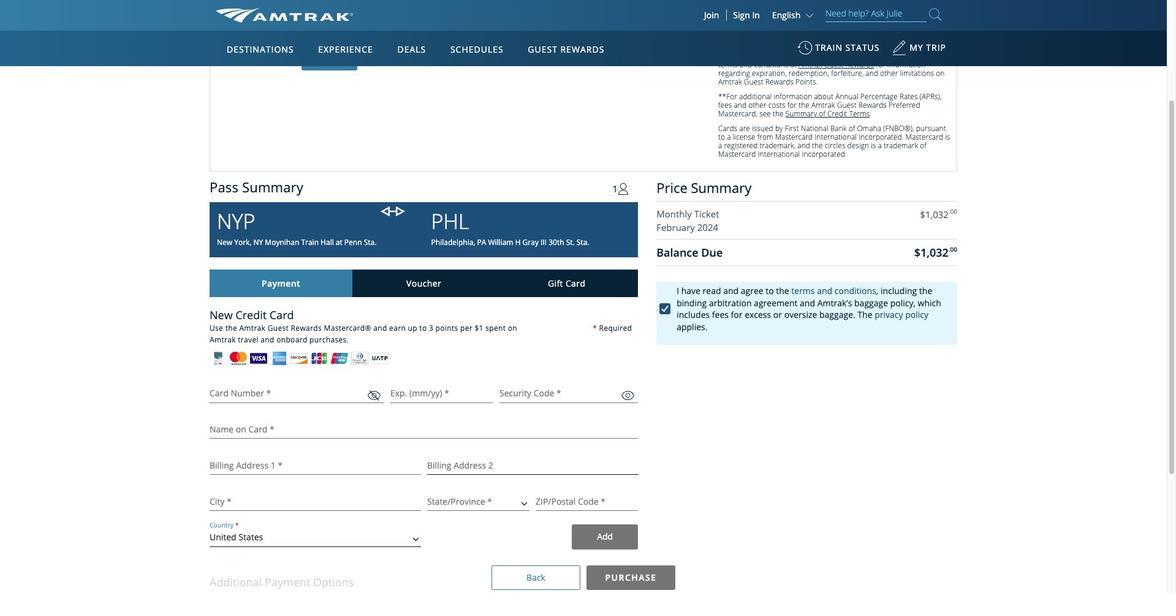 Task type: vqa. For each thing, say whether or not it's contained in the screenshot.
Learn
no



Task type: locate. For each thing, give the bounding box(es) containing it.
new left "york,"
[[217, 237, 232, 248]]

points left per
[[436, 323, 458, 334]]

, including the binding arbitration agreement and amtrak's baggage policy, which includes fees for excess or oversize baggage. the
[[677, 285, 941, 321]]

$1,032 .00 for balance due
[[914, 245, 957, 260]]

at
[[790, 60, 797, 70], [336, 237, 343, 248]]

see up issued
[[760, 109, 771, 119]]

regions map image
[[261, 102, 556, 274]]

None checkbox
[[660, 303, 671, 314]]

now
[[333, 55, 351, 65]]

mastercard right from
[[775, 132, 813, 142]]

terms down *see
[[718, 60, 738, 70]]

sta. right penn
[[364, 237, 377, 248]]

annual right the $99
[[508, 33, 536, 44]]

0 horizontal spatial mastercard
[[718, 149, 756, 160]]

card
[[566, 278, 586, 289], [270, 308, 294, 323]]

sta. inside nyp new york, ny moynihan train hall at penn sta.
[[364, 237, 377, 248]]

privacy policy link
[[875, 309, 929, 321]]

visa image
[[250, 352, 267, 366]]

1 vertical spatial preferred
[[889, 100, 920, 110]]

deals
[[397, 44, 426, 55]]

on right limitations
[[936, 68, 945, 79]]

to inside cards are issued by first national bank of omaha (fnbo®), pursuant to a license from mastercard international incorporated. mastercard is a registered trademark, and the circles design is a trademark of mastercard international incorporated.
[[718, 132, 725, 142]]

0 horizontal spatial annual
[[508, 33, 536, 44]]

worldcard image
[[210, 352, 227, 366]]

rewards up onboard on the left bottom of page
[[291, 323, 322, 334]]

annual right about
[[836, 91, 859, 102]]

see up redemption, at right top
[[801, 51, 812, 61]]

credit inside earn 20,000 points and a one-time $100 statement credit when you spend $1,000 in purchases in the first 3 billing cycles after account opening*. if instantly approved, use your amtrak guest rewards® preferred mastercard® to book and earn points on today's amtrak travel purchase. $99 annual fee**
[[506, 0, 529, 10]]

sta. right st.
[[577, 237, 589, 248]]

mastercard down (aprs),
[[906, 132, 943, 142]]

for inside , including the binding arbitration agreement and amtrak's baggage policy, which includes fees for excess or oversize baggage. the
[[731, 309, 743, 321]]

banner
[[0, 0, 1167, 283]]

conditions up baggage
[[835, 285, 876, 297]]

train
[[301, 237, 319, 248]]

conditions down card
[[754, 60, 789, 70]]

0 horizontal spatial travel
[[238, 335, 259, 345]]

preferred up (fnbo®),
[[889, 100, 920, 110]]

for down status
[[876, 60, 885, 70]]

2 vertical spatial credit
[[236, 308, 267, 323]]

summary up first at the top right
[[786, 109, 817, 119]]

1 vertical spatial $1,032 .00
[[914, 245, 957, 260]]

philadelphia,
[[431, 237, 475, 248]]

omaha
[[857, 123, 882, 134]]

rewards inside use the amtrak guest rewards mastercard® and earn up to 3 points per $1 spent on amtrak travel and onboard purchases.
[[291, 323, 322, 334]]

credit down payment button
[[236, 308, 267, 323]]

for right costs
[[788, 100, 797, 110]]

1 vertical spatial summary of credit terms link
[[786, 109, 870, 119]]

card right gift
[[566, 278, 586, 289]]

terms up the regarding on the right top
[[718, 51, 739, 61]]

summary of credit terms link
[[718, 42, 919, 61], [786, 109, 870, 119]]

2 vertical spatial points
[[436, 323, 458, 334]]

1 vertical spatial other
[[749, 100, 767, 110]]

0 horizontal spatial terms
[[718, 51, 739, 61]]

jcb image
[[311, 352, 328, 366]]

excess
[[745, 309, 771, 321]]

sta. inside phl philadelphia, pa william h gray iii 30th st. sta.
[[577, 237, 589, 248]]

travel inside use the amtrak guest rewards mastercard® and earn up to 3 points per $1 spent on amtrak travel and onboard purchases.
[[238, 335, 259, 345]]

additional payment options
[[210, 575, 354, 590]]

1 horizontal spatial card
[[566, 278, 586, 289]]

1 horizontal spatial on
[[508, 323, 517, 334]]

the inside cards are issued by first national bank of omaha (fnbo®), pursuant to a license from mastercard international incorporated. mastercard is a registered trademark, and the circles design is a trademark of mastercard international incorporated.
[[812, 141, 823, 151]]

card up onboard on the left bottom of page
[[270, 308, 294, 323]]

balance
[[657, 245, 699, 260]]

0 vertical spatial .00
[[949, 207, 957, 216]]

earn inside earn 20,000 points and a one-time $100 statement credit when you spend $1,000 in purchases in the first 3 billing cycles after account opening*. if instantly approved, use your amtrak guest rewards® preferred mastercard® to book and earn points on today's amtrak travel purchase. $99 annual fee**
[[302, 33, 320, 44]]

billing
[[405, 10, 429, 21]]

americanexpress image
[[270, 352, 287, 366]]

in right 20,000
[[355, 10, 362, 21]]

0 vertical spatial information
[[887, 60, 926, 70]]

purchase button
[[587, 566, 676, 590]]

credit
[[506, 0, 529, 10], [810, 22, 833, 33], [749, 42, 768, 53]]

1 sta. from the left
[[364, 237, 377, 248]]

rewards down book
[[561, 44, 605, 55]]

1 vertical spatial at
[[336, 237, 343, 248]]

rewards up omaha
[[859, 100, 887, 110]]

conditions inside for details. please see the amtrak guest rewards program terms and conditions at
[[754, 60, 789, 70]]

ZIP/Postal Code text field
[[536, 496, 638, 507]]

on
[[350, 33, 360, 44], [936, 68, 945, 79], [508, 323, 517, 334]]

0 horizontal spatial points
[[322, 33, 347, 44]]

preferred
[[482, 21, 521, 33], [889, 100, 920, 110]]

conditions
[[754, 60, 789, 70], [835, 285, 876, 297]]

instantly
[[561, 10, 596, 21]]

purchases.
[[310, 335, 349, 345]]

and inside for details. please see the amtrak guest rewards program terms and conditions at
[[740, 60, 752, 70]]

City text field
[[210, 496, 421, 507]]

join
[[704, 9, 719, 21]]

0 horizontal spatial at
[[336, 237, 343, 248]]

2 sta. from the left
[[577, 237, 589, 248]]

0 vertical spatial credit
[[506, 0, 529, 10]]

2 vertical spatial terms
[[792, 285, 815, 297]]

1 vertical spatial annual
[[836, 91, 859, 102]]

guest inside **for additional information about annual percentage rates (aprs), fees and other costs for the amtrak guest rewards preferred mastercard, see the
[[837, 100, 857, 110]]

when
[[531, 0, 553, 10]]

application
[[261, 102, 556, 274]]

mastercard down license
[[718, 149, 756, 160]]

ny
[[253, 237, 263, 248]]

0 horizontal spatial earn
[[302, 33, 320, 44]]

0 vertical spatial 3
[[398, 10, 403, 21]]

mastercard® inside earn 20,000 points and a one-time $100 statement credit when you spend $1,000 in purchases in the first 3 billing cycles after account opening*. if instantly approved, use your amtrak guest rewards® preferred mastercard® to book and earn points on today's amtrak travel purchase. $99 annual fee**
[[523, 21, 576, 33]]

1 horizontal spatial mastercard®
[[523, 21, 576, 33]]

and up oversize
[[800, 297, 815, 309]]

1 horizontal spatial annual
[[836, 91, 859, 102]]

0 vertical spatial new
[[217, 237, 232, 248]]

to right up
[[420, 323, 427, 334]]

points up your
[[351, 0, 376, 10]]

1 vertical spatial terms
[[849, 109, 870, 119]]

status
[[846, 42, 880, 53]]

approved,
[[302, 21, 342, 33]]

travel up the mastercard icon
[[238, 335, 259, 345]]

at inside nyp new york, ny moynihan train hall at penn sta.
[[336, 237, 343, 248]]

(fnbo®),
[[883, 123, 914, 134]]

Credit Card Security Code password field
[[499, 388, 638, 399]]

and left details.
[[740, 60, 752, 70]]

0 horizontal spatial on
[[350, 33, 360, 44]]

costs
[[769, 100, 786, 110]]

summary of credit terms
[[718, 42, 919, 61]]

summary up the ticket
[[691, 179, 752, 197]]

after inside earn 20,000 points and a one-time $100 statement credit when you spend $1,000 in purchases in the first 3 billing cycles after account opening*. if instantly approved, use your amtrak guest rewards® preferred mastercard® to book and earn points on today's amtrak travel purchase. $99 annual fee**
[[457, 10, 476, 21]]

incorporated. down national
[[802, 149, 847, 160]]

0 horizontal spatial credit
[[506, 0, 529, 10]]

1 vertical spatial credit
[[810, 22, 833, 33]]

1 horizontal spatial other
[[880, 68, 898, 79]]

fees down arbitration
[[712, 309, 729, 321]]

0 vertical spatial mastercard®
[[523, 21, 576, 33]]

for left details.
[[741, 51, 750, 61]]

credit up limitations
[[899, 42, 919, 53]]

terms inside summary of credit terms
[[718, 51, 739, 61]]

1 vertical spatial conditions
[[835, 285, 876, 297]]

payment button
[[210, 270, 353, 297]]

rewards
[[787, 42, 813, 53]]

see inside for details. please see the amtrak guest rewards program terms and conditions at
[[801, 51, 812, 61]]

issued
[[752, 123, 773, 134]]

1 horizontal spatial points
[[351, 0, 376, 10]]

and up percentage
[[866, 68, 878, 79]]

purchases
[[311, 10, 353, 21]]

summary inside summary of credit terms
[[857, 42, 889, 53]]

1 horizontal spatial preferred
[[889, 100, 920, 110]]

0 vertical spatial earn
[[302, 33, 320, 44]]

at right hall
[[336, 237, 343, 248]]

0 horizontal spatial after
[[457, 10, 476, 21]]

are
[[739, 123, 750, 134]]

fees inside **for additional information about annual percentage rates (aprs), fees and other costs for the amtrak guest rewards preferred mastercard, see the
[[718, 100, 732, 110]]

nyp
[[217, 207, 255, 236]]

the inside for details. please see the amtrak guest rewards program terms and conditions at
[[814, 51, 825, 61]]

a left license
[[727, 132, 731, 142]]

1 horizontal spatial see
[[801, 51, 812, 61]]

your
[[361, 21, 379, 33]]

0 vertical spatial at
[[790, 60, 797, 70]]

points
[[351, 0, 376, 10], [322, 33, 347, 44], [436, 323, 458, 334]]

1 horizontal spatial sta.
[[577, 237, 589, 248]]

redemption,
[[789, 68, 829, 79]]

cards are issued by first national bank of omaha (fnbo®), pursuant to a license from mastercard international incorporated. mastercard is a registered trademark, and the circles design is a trademark of mastercard international incorporated.
[[718, 123, 950, 160]]

0 vertical spatial on
[[350, 33, 360, 44]]

to up agreement
[[766, 285, 774, 297]]

3 inside earn 20,000 points and a one-time $100 statement credit when you spend $1,000 in purchases in the first 3 billing cycles after account opening*. if instantly approved, use your amtrak guest rewards® preferred mastercard® to book and earn points on today's amtrak travel purchase. $99 annual fee**
[[398, 10, 403, 21]]

fees
[[718, 100, 732, 110], [712, 309, 729, 321]]

at down *see the credit card rewards terms in the
[[790, 60, 797, 70]]

0 vertical spatial payment
[[262, 278, 300, 289]]

other left costs
[[749, 100, 767, 110]]

new up use
[[210, 308, 233, 323]]

preferred inside earn 20,000 points and a one-time $100 statement credit when you spend $1,000 in purchases in the first 3 billing cycles after account opening*. if instantly approved, use your amtrak guest rewards® preferred mastercard® to book and earn points on today's amtrak travel purchase. $99 annual fee**
[[482, 21, 521, 33]]

information down my
[[887, 60, 926, 70]]

discover image
[[291, 352, 308, 366]]

and left one-
[[378, 0, 394, 10]]

$1,000
[[599, 0, 626, 10]]

sta. for phl
[[577, 237, 589, 248]]

1 vertical spatial terms
[[718, 60, 738, 70]]

credit left when
[[506, 0, 529, 10]]

applies.
[[677, 321, 708, 333]]

0 horizontal spatial see
[[760, 109, 771, 119]]

of down pursuant
[[920, 141, 927, 151]]

destinations
[[227, 44, 294, 55]]

train status
[[815, 42, 880, 53]]

0 horizontal spatial in
[[302, 10, 309, 21]]

trip
[[926, 42, 946, 53]]

summary down the please enter your search item search field
[[857, 42, 889, 53]]

the
[[365, 10, 378, 21], [736, 42, 747, 53], [844, 42, 855, 53], [814, 51, 825, 61], [799, 100, 810, 110], [773, 109, 784, 119], [812, 141, 823, 151], [776, 285, 789, 297], [919, 285, 933, 297], [225, 323, 237, 334]]

on left your
[[350, 33, 360, 44]]

1 horizontal spatial incorporated.
[[859, 132, 904, 142]]

add button
[[572, 525, 638, 550]]

$1,032
[[920, 208, 949, 221], [914, 245, 949, 260]]

.00 for balance due
[[949, 245, 957, 254]]

rewards inside for details. please see the amtrak guest rewards program terms and conditions at
[[874, 51, 902, 61]]

mastercard® up purchases.
[[324, 323, 371, 334]]

2 .00 from the top
[[949, 245, 957, 254]]

in
[[302, 10, 309, 21], [355, 10, 362, 21], [836, 42, 842, 53]]

State/Province field
[[427, 496, 530, 507]]

spend
[[572, 0, 597, 10]]

1 vertical spatial $1,032
[[914, 245, 949, 260]]

earn left up
[[389, 323, 406, 334]]

$1,032 for ticket
[[920, 208, 949, 221]]

0 vertical spatial summary of credit terms link
[[718, 42, 919, 61]]

0 vertical spatial card
[[566, 278, 586, 289]]

0 horizontal spatial 3
[[398, 10, 403, 21]]

0 vertical spatial international
[[815, 132, 857, 142]]

earn inside use the amtrak guest rewards mastercard® and earn up to 3 points per $1 spent on amtrak travel and onboard purchases.
[[389, 323, 406, 334]]

rewards left my
[[874, 51, 902, 61]]

amtrak inside **for additional information about annual percentage rates (aprs), fees and other costs for the amtrak guest rewards preferred mastercard, see the
[[812, 100, 835, 110]]

0 horizontal spatial mastercard®
[[324, 323, 371, 334]]

1 vertical spatial travel
[[238, 335, 259, 345]]

0 vertical spatial travel
[[425, 33, 447, 44]]

after up purchase.
[[457, 10, 476, 21]]

have
[[681, 285, 701, 297]]

apply now
[[309, 55, 351, 65]]

is right design
[[871, 141, 876, 151]]

a left one-
[[396, 0, 401, 10]]

1
[[613, 183, 618, 195]]

credit left card
[[749, 42, 768, 53]]

expiration,
[[752, 68, 787, 79]]

the inside earn 20,000 points and a one-time $100 statement credit when you spend $1,000 in purchases in the first 3 billing cycles after account opening*. if instantly approved, use your amtrak guest rewards® preferred mastercard® to book and earn points on today's amtrak travel purchase. $99 annual fee**
[[365, 10, 378, 21]]

in left purchases
[[302, 10, 309, 21]]

$99
[[491, 33, 506, 44]]

in up "amtrak guest rewards"
[[836, 42, 842, 53]]

i
[[677, 285, 679, 297]]

1 vertical spatial see
[[760, 109, 771, 119]]

0 horizontal spatial conditions
[[754, 60, 789, 70]]

arbitration
[[709, 297, 752, 309]]

and up amtrak's
[[817, 285, 833, 297]]

hall
[[321, 237, 334, 248]]

is right trademark at the top right
[[945, 132, 950, 142]]

2 horizontal spatial points
[[436, 323, 458, 334]]

3 right first
[[398, 10, 403, 21]]

see inside **for additional information about annual percentage rates (aprs), fees and other costs for the amtrak guest rewards preferred mastercard, see the
[[760, 109, 771, 119]]

statement
[[463, 0, 504, 10], [748, 4, 783, 14], [767, 22, 808, 33]]

information down points.
[[774, 91, 812, 102]]

terms for summary of credit terms
[[718, 51, 739, 61]]

1 vertical spatial fees
[[712, 309, 729, 321]]

use
[[210, 323, 223, 334]]

1 horizontal spatial 3
[[429, 323, 433, 334]]

and up are
[[734, 100, 747, 110]]

0 vertical spatial other
[[880, 68, 898, 79]]

after down in
[[745, 22, 765, 33]]

1 horizontal spatial earn
[[389, 323, 406, 334]]

fees up cards at the right top of page
[[718, 100, 732, 110]]

gift card button
[[495, 270, 638, 297]]

0 horizontal spatial information
[[774, 91, 812, 102]]

information inside for information regarding expiration, redemption, forfeiture, and other limitations on amtrak guest rewards points.
[[887, 60, 926, 70]]

voucher button
[[353, 270, 495, 297]]

credit up the bank
[[828, 109, 848, 119]]

0 vertical spatial conditions
[[754, 60, 789, 70]]

amtrak guest rewards preferred mastercard image
[[216, 0, 282, 64]]

0 vertical spatial $1,032 .00
[[920, 207, 957, 221]]

1 horizontal spatial information
[[887, 60, 926, 70]]

0 vertical spatial $1,032
[[920, 208, 949, 221]]

show card number image
[[368, 391, 381, 401]]

1 vertical spatial information
[[774, 91, 812, 102]]

circles
[[825, 141, 846, 151]]

opening*.
[[512, 10, 552, 21]]

gray
[[523, 237, 539, 248]]

0 horizontal spatial sta.
[[364, 237, 377, 248]]

2 horizontal spatial credit
[[810, 22, 833, 33]]

1 vertical spatial points
[[322, 33, 347, 44]]

amtrak inside for information regarding expiration, redemption, forfeiture, and other limitations on amtrak guest rewards points.
[[718, 77, 742, 87]]

and down national
[[798, 141, 810, 151]]

rewards down status
[[846, 60, 874, 70]]

balance due
[[657, 245, 723, 260]]

annual inside **for additional information about annual percentage rates (aprs), fees and other costs for the amtrak guest rewards preferred mastercard, see the
[[836, 91, 859, 102]]

$100
[[441, 0, 461, 10]]

1 vertical spatial after
[[745, 22, 765, 33]]

1 vertical spatial .00
[[949, 245, 957, 254]]

earn up "apply"
[[302, 33, 320, 44]]

**for
[[718, 91, 737, 102]]

0 vertical spatial after
[[457, 10, 476, 21]]

schedules
[[450, 44, 504, 55]]

the inside , including the binding arbitration agreement and amtrak's baggage policy, which includes fees for excess or oversize baggage. the
[[919, 285, 933, 297]]

payment inside button
[[262, 278, 300, 289]]

1 vertical spatial incorporated.
[[802, 149, 847, 160]]

1 vertical spatial new
[[210, 308, 233, 323]]

purchase.
[[449, 33, 489, 44]]

terms up omaha
[[849, 109, 870, 119]]

0 horizontal spatial other
[[749, 100, 767, 110]]

2 horizontal spatial credit
[[899, 42, 919, 53]]

0 vertical spatial preferred
[[482, 21, 521, 33]]

mastercard image
[[230, 352, 247, 366]]

terms up oversize
[[792, 285, 815, 297]]

read
[[703, 285, 721, 297]]

terms and conditions link
[[792, 285, 876, 297]]

to left book
[[578, 21, 586, 33]]

points up apply now
[[322, 33, 347, 44]]

other up percentage
[[880, 68, 898, 79]]

and inside cards are issued by first national bank of omaha (fnbo®), pursuant to a license from mastercard international incorporated. mastercard is a registered trademark, and the circles design is a trademark of mastercard international incorporated.
[[798, 141, 810, 151]]

rewards up costs
[[766, 77, 794, 87]]

2 horizontal spatial on
[[936, 68, 945, 79]]

1 vertical spatial mastercard®
[[324, 323, 371, 334]]

and inside for information regarding expiration, redemption, forfeiture, and other limitations on amtrak guest rewards points.
[[866, 68, 878, 79]]

payment down moynihan
[[262, 278, 300, 289]]

of left my
[[891, 42, 897, 53]]

None text field
[[210, 460, 421, 471]]

Billing Address 2 text field
[[427, 460, 638, 471]]

at inside for details. please see the amtrak guest rewards program terms and conditions at
[[790, 60, 797, 70]]

sta. for nyp
[[364, 237, 377, 248]]

for inside for details. please see the amtrak guest rewards program terms and conditions at
[[741, 51, 750, 61]]

travel down cycles
[[425, 33, 447, 44]]

mastercard® down when
[[523, 21, 576, 33]]

1 horizontal spatial at
[[790, 60, 797, 70]]

banner containing join
[[0, 0, 1167, 283]]

incorporated. down . at the top of the page
[[859, 132, 904, 142]]

for down arbitration
[[731, 309, 743, 321]]

use
[[344, 21, 359, 33]]

rates
[[900, 91, 918, 102]]

credit inside summary of credit terms
[[899, 42, 919, 53]]

United States field
[[210, 532, 421, 543]]

1 horizontal spatial after
[[745, 22, 765, 33]]

3 right up
[[429, 323, 433, 334]]

monthly ticket
[[657, 208, 719, 220]]

and up arbitration
[[723, 285, 739, 297]]

a down cards at the right top of page
[[718, 141, 722, 151]]

payment left "options"
[[265, 575, 310, 590]]

0 vertical spatial fees
[[718, 100, 732, 110]]

to left license
[[718, 132, 725, 142]]

$100.00
[[919, 4, 946, 14]]

Card Number telephone field
[[210, 388, 385, 399]]

travel inside earn 20,000 points and a one-time $100 statement credit when you spend $1,000 in purchases in the first 3 billing cycles after account opening*. if instantly approved, use your amtrak guest rewards® preferred mastercard® to book and earn points on today's amtrak travel purchase. $99 annual fee**
[[425, 33, 447, 44]]

earn
[[302, 0, 320, 10]]

on right spent
[[508, 323, 517, 334]]

mastercard® inside use the amtrak guest rewards mastercard® and earn up to 3 points per $1 spent on amtrak travel and onboard purchases.
[[324, 323, 371, 334]]

credit up train at the right top
[[810, 22, 833, 33]]

1 horizontal spatial credit
[[828, 109, 848, 119]]

20,000
[[322, 0, 349, 10]]

preferred up schedules
[[482, 21, 521, 33]]

2024
[[697, 222, 718, 234]]

terms
[[718, 51, 739, 61], [849, 109, 870, 119]]

0 vertical spatial see
[[801, 51, 812, 61]]

terms up "amtrak guest rewards"
[[815, 42, 835, 53]]

1 .00 from the top
[[949, 207, 957, 216]]



Task type: describe. For each thing, give the bounding box(es) containing it.
cards
[[718, 123, 738, 134]]

states
[[239, 532, 263, 543]]

unionpay image
[[331, 352, 348, 366]]

credit*
[[785, 4, 808, 14]]

i have read and agree to the terms and conditions
[[677, 285, 876, 297]]

for inside for information regarding expiration, redemption, forfeiture, and other limitations on amtrak guest rewards points.
[[876, 60, 885, 70]]

pa
[[477, 237, 486, 248]]

rewards inside popup button
[[561, 44, 605, 55]]

february
[[657, 222, 695, 234]]

for details. please see the amtrak guest rewards program terms and conditions at
[[718, 51, 933, 70]]

back button
[[492, 566, 581, 590]]

moynihan
[[265, 237, 299, 248]]

(aprs),
[[920, 91, 942, 102]]

monthly
[[657, 208, 692, 220]]

future statement credit*
[[723, 4, 808, 14]]

or
[[774, 309, 782, 321]]

regarding
[[718, 68, 750, 79]]

guest inside earn 20,000 points and a one-time $100 statement credit when you spend $1,000 in purchases in the first 3 billing cycles after account opening*. if instantly approved, use your amtrak guest rewards® preferred mastercard® to book and earn points on today's amtrak travel purchase. $99 annual fee**
[[413, 21, 436, 33]]

guest rewards
[[528, 44, 605, 55]]

schedules link
[[446, 31, 509, 66]]

summary of credit terms link for annual
[[786, 109, 870, 119]]

points inside use the amtrak guest rewards mastercard® and earn up to 3 points per $1 spent on amtrak travel and onboard purchases.
[[436, 323, 458, 334]]

3 inside use the amtrak guest rewards mastercard® and earn up to 3 points per $1 spent on amtrak travel and onboard purchases.
[[429, 323, 433, 334]]

.00 for monthly ticket
[[949, 207, 957, 216]]

train status link
[[798, 36, 880, 66]]

english button
[[772, 9, 817, 21]]

guest inside for details. please see the amtrak guest rewards program terms and conditions at
[[853, 51, 872, 61]]

0 vertical spatial points
[[351, 0, 376, 10]]

the
[[858, 309, 873, 321]]

30th
[[549, 237, 564, 248]]

guest inside popup button
[[528, 44, 558, 55]]

please
[[778, 51, 799, 61]]

for information regarding expiration, redemption, forfeiture, and other limitations on amtrak guest rewards points.
[[718, 60, 945, 87]]

*see
[[718, 42, 735, 53]]

rewards inside **for additional information about annual percentage rates (aprs), fees and other costs for the amtrak guest rewards preferred mastercard, see the
[[859, 100, 887, 110]]

and up visa icon on the bottom left of page
[[261, 335, 274, 345]]

total after statement credit
[[723, 22, 833, 33]]

to inside earn 20,000 points and a one-time $100 statement credit when you spend $1,000 in purchases in the first 3 billing cycles after account opening*. if instantly approved, use your amtrak guest rewards® preferred mastercard® to book and earn points on today's amtrak travel purchase. $99 annual fee**
[[578, 21, 586, 33]]

experience button
[[313, 32, 378, 67]]

mastercard,
[[718, 109, 758, 119]]

$1,032 for due
[[914, 245, 949, 260]]

sign in
[[733, 9, 760, 21]]

nyp new york, ny moynihan train hall at penn sta.
[[217, 207, 377, 248]]

account
[[478, 10, 510, 21]]

fees inside , including the binding arbitration agreement and amtrak's baggage policy, which includes fees for excess or oversize baggage. the
[[712, 309, 729, 321]]

york,
[[234, 237, 252, 248]]

options
[[313, 575, 354, 590]]

information inside **for additional information about annual percentage rates (aprs), fees and other costs for the amtrak guest rewards preferred mastercard, see the
[[774, 91, 812, 102]]

use the amtrak guest rewards mastercard® and earn up to 3 points per $1 spent on amtrak travel and onboard purchases.
[[210, 323, 517, 345]]

today's
[[362, 33, 391, 44]]

a inside earn 20,000 points and a one-time $100 statement credit when you spend $1,000 in purchases in the first 3 billing cycles after account opening*. if instantly approved, use your amtrak guest rewards® preferred mastercard® to book and earn points on today's amtrak travel purchase. $99 annual fee**
[[396, 0, 401, 10]]

preferred inside **for additional information about annual percentage rates (aprs), fees and other costs for the amtrak guest rewards preferred mastercard, see the
[[889, 100, 920, 110]]

on inside for information regarding expiration, redemption, forfeiture, and other limitations on amtrak guest rewards points.
[[936, 68, 945, 79]]

guest inside for information regarding expiration, redemption, forfeiture, and other limitations on amtrak guest rewards points.
[[744, 77, 764, 87]]

the inside use the amtrak guest rewards mastercard® and earn up to 3 points per $1 spent on amtrak travel and onboard purchases.
[[225, 323, 237, 334]]

book
[[588, 21, 608, 33]]

baggage
[[855, 297, 888, 309]]

show security code image
[[622, 391, 635, 400]]

st.
[[566, 237, 575, 248]]

back
[[527, 572, 546, 583]]

other inside **for additional information about annual percentage rates (aprs), fees and other costs for the amtrak guest rewards preferred mastercard, see the
[[749, 100, 767, 110]]

1 horizontal spatial mastercard
[[775, 132, 813, 142]]

0 horizontal spatial incorporated.
[[802, 149, 847, 160]]

sign
[[733, 9, 750, 21]]

details.
[[752, 51, 776, 61]]

oversize
[[784, 309, 817, 321]]

and inside **for additional information about annual percentage rates (aprs), fees and other costs for the amtrak guest rewards preferred mastercard, see the
[[734, 100, 747, 110]]

$1
[[475, 323, 484, 334]]

card inside button
[[566, 278, 586, 289]]

2 horizontal spatial mastercard
[[906, 132, 943, 142]]

for inside **for additional information about annual percentage rates (aprs), fees and other costs for the amtrak guest rewards preferred mastercard, see the
[[788, 100, 797, 110]]

you
[[555, 0, 570, 10]]

total
[[723, 22, 743, 33]]

new inside nyp new york, ny moynihan train hall at penn sta.
[[217, 237, 232, 248]]

terms for summary of credit terms .
[[849, 109, 870, 119]]

onboard
[[277, 335, 307, 345]]

summary of credit terms link for rewards
[[718, 42, 919, 61]]

1 vertical spatial international
[[758, 149, 800, 160]]

to inside use the amtrak guest rewards mastercard® and earn up to 3 points per $1 spent on amtrak travel and onboard purchases.
[[420, 323, 427, 334]]

1 horizontal spatial conditions
[[835, 285, 876, 297]]

1 horizontal spatial in
[[355, 10, 362, 21]]

future
[[723, 4, 746, 14]]

iii
[[541, 237, 547, 248]]

amtrak guest rewards
[[799, 60, 874, 70]]

time
[[421, 0, 439, 10]]

penn
[[344, 237, 362, 248]]

binding
[[677, 297, 707, 309]]

of right the bank
[[849, 123, 855, 134]]

0 vertical spatial incorporated.
[[859, 132, 904, 142]]

rewards inside for information regarding expiration, redemption, forfeiture, and other limitations on amtrak guest rewards points.
[[766, 77, 794, 87]]

and right book
[[611, 21, 626, 33]]

and inside , including the binding arbitration agreement and amtrak's baggage policy, which includes fees for excess or oversize baggage. the
[[800, 297, 815, 309]]

.
[[870, 109, 872, 119]]

credit for summary of credit terms
[[899, 42, 919, 53]]

summary up nyp new york, ny moynihan train hall at penn sta.
[[242, 178, 303, 196]]

Please enter your search item search field
[[826, 6, 927, 22]]

guest inside use the amtrak guest rewards mastercard® and earn up to 3 points per $1 spent on amtrak travel and onboard purchases.
[[268, 323, 289, 334]]

pursuant
[[916, 123, 946, 134]]

of inside summary of credit terms
[[891, 42, 897, 53]]

privacy
[[875, 309, 903, 321]]

experience
[[318, 44, 373, 55]]

1 vertical spatial card
[[270, 308, 294, 323]]

statement inside earn 20,000 points and a one-time $100 statement credit when you spend $1,000 in purchases in the first 3 billing cycles after account opening*. if instantly approved, use your amtrak guest rewards® preferred mastercard® to book and earn points on today's amtrak travel purchase. $99 annual fee**
[[463, 0, 504, 10]]

Name on Card text field
[[210, 424, 638, 435]]

additional
[[739, 91, 772, 102]]

1 horizontal spatial is
[[945, 132, 950, 142]]

of up national
[[819, 109, 826, 119]]

on inside use the amtrak guest rewards mastercard® and earn up to 3 points per $1 spent on amtrak travel and onboard purchases.
[[508, 323, 517, 334]]

new credit card
[[210, 308, 294, 323]]

credit for summary of credit terms .
[[828, 109, 848, 119]]

one-
[[403, 0, 421, 10]]

cycles
[[431, 10, 455, 21]]

bank
[[831, 123, 847, 134]]

application inside "banner"
[[261, 102, 556, 274]]

uatp image
[[371, 352, 389, 366]]

travel image
[[618, 183, 629, 195]]

1 horizontal spatial international
[[815, 132, 857, 142]]

agree
[[741, 285, 764, 297]]

0 horizontal spatial credit
[[236, 308, 267, 323]]

other inside for information regarding expiration, redemption, forfeiture, and other limitations on amtrak guest rewards points.
[[880, 68, 898, 79]]

amtrak image
[[216, 8, 353, 23]]

united states
[[210, 532, 263, 543]]

Expiration Date text field
[[391, 388, 493, 399]]

rewards®
[[439, 21, 480, 33]]

*see the credit card rewards terms in the
[[718, 42, 857, 53]]

1 horizontal spatial credit
[[749, 42, 768, 53]]

earn 20,000 points and a one-time $100 statement credit when you spend $1,000 in purchases in the first 3 billing cycles after account opening*. if instantly approved, use your amtrak guest rewards® preferred mastercard® to book and earn points on today's amtrak travel purchase. $99 annual fee**
[[302, 0, 626, 44]]

2 horizontal spatial in
[[836, 42, 842, 53]]

on inside earn 20,000 points and a one-time $100 statement credit when you spend $1,000 in purchases in the first 3 billing cycles after account opening*. if instantly approved, use your amtrak guest rewards® preferred mastercard® to book and earn points on today's amtrak travel purchase. $99 annual fee**
[[350, 33, 360, 44]]

terms inside for details. please see the amtrak guest rewards program terms and conditions at
[[718, 60, 738, 70]]

$1,032 .00 for monthly ticket
[[920, 207, 957, 221]]

design
[[848, 141, 869, 151]]

limitations
[[900, 68, 934, 79]]

a down omaha
[[878, 141, 882, 151]]

price
[[657, 179, 688, 197]]

purchase
[[605, 572, 657, 583]]

search icon image
[[929, 6, 942, 23]]

forfeiture,
[[831, 68, 864, 79]]

1 vertical spatial payment
[[265, 575, 310, 590]]

pass summary
[[210, 178, 303, 196]]

trademark,
[[760, 141, 796, 151]]

first
[[785, 123, 799, 134]]

annual inside earn 20,000 points and a one-time $100 statement credit when you spend $1,000 in purchases in the first 3 billing cycles after account opening*. if instantly approved, use your amtrak guest rewards® preferred mastercard® to book and earn points on today's amtrak travel purchase. $99 annual fee**
[[508, 33, 536, 44]]

dinersclub image
[[351, 352, 368, 366]]

0 horizontal spatial is
[[871, 141, 876, 151]]

license
[[733, 132, 756, 142]]

payment tabs tab list
[[210, 270, 638, 297]]

and up uatp 'image'
[[373, 323, 387, 334]]

by
[[775, 123, 783, 134]]

points.
[[796, 77, 818, 87]]

amtrak inside for details. please see the amtrak guest rewards program terms and conditions at
[[827, 51, 851, 61]]

0 vertical spatial terms
[[815, 42, 835, 53]]



